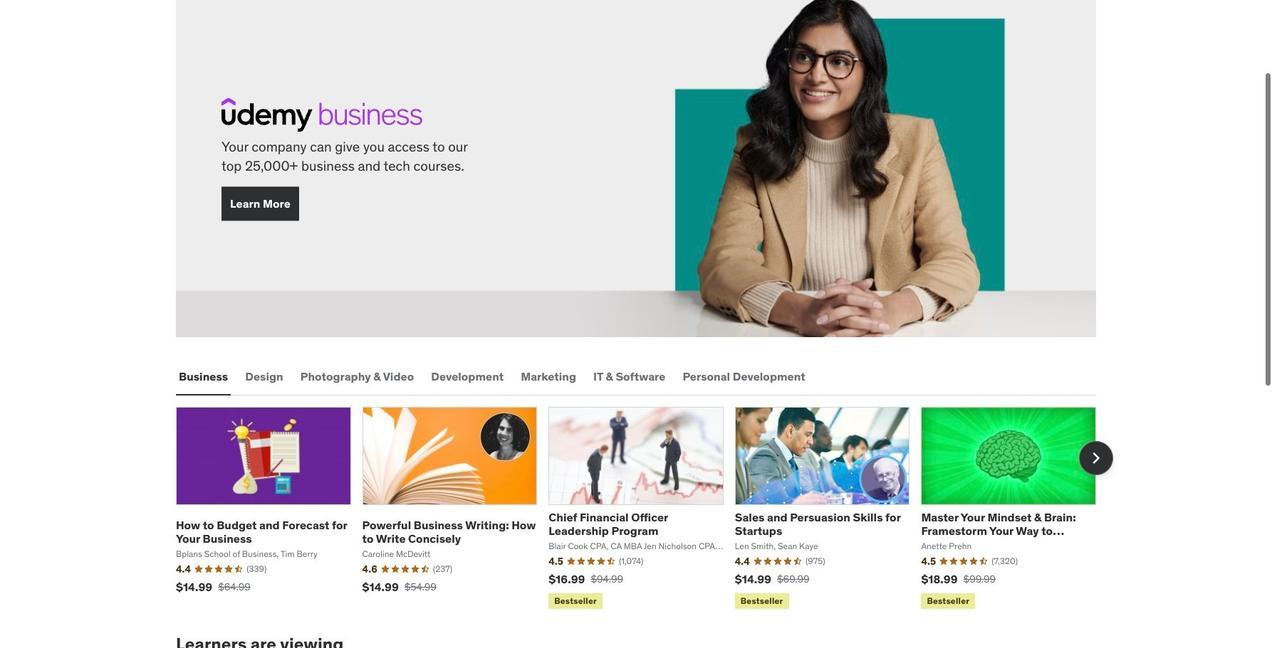 Task type: describe. For each thing, give the bounding box(es) containing it.
carousel element
[[176, 407, 1113, 612]]



Task type: locate. For each thing, give the bounding box(es) containing it.
udemy business image
[[221, 98, 422, 132]]

next image
[[1085, 447, 1107, 470]]



Task type: vqa. For each thing, say whether or not it's contained in the screenshot.
Complete
no



